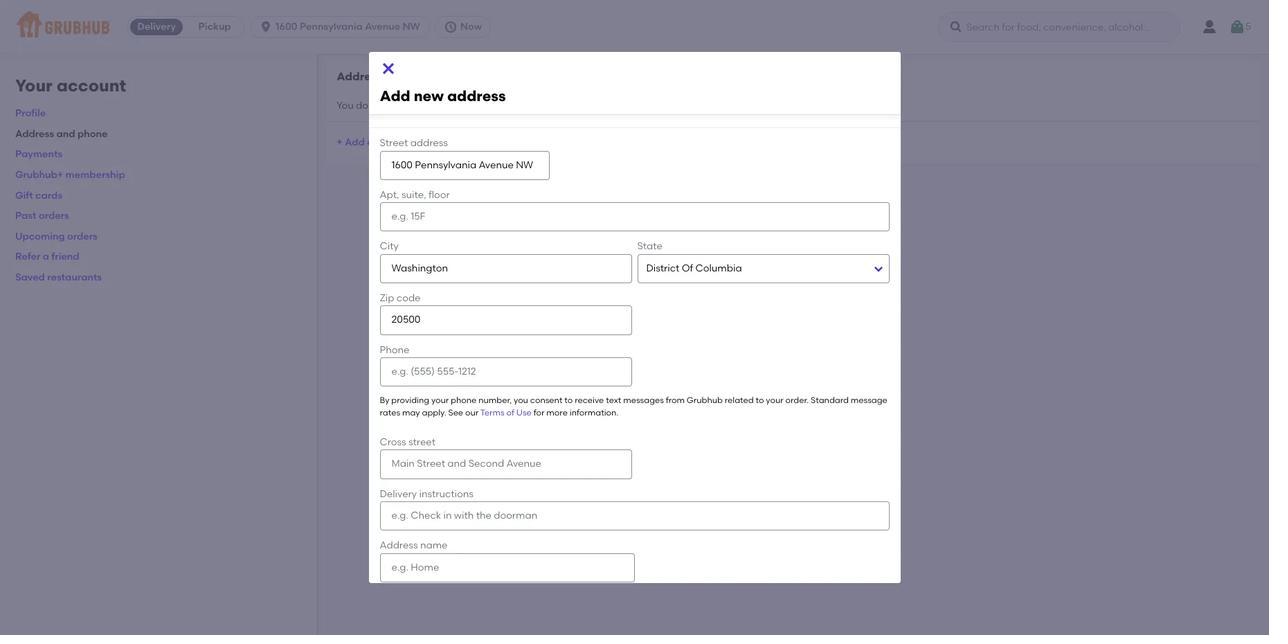 Task type: locate. For each thing, give the bounding box(es) containing it.
may
[[402, 408, 420, 417]]

Delivery instructions text field
[[380, 501, 890, 531]]

address right the any on the left top
[[447, 87, 506, 105]]

membership
[[66, 169, 125, 181]]

any
[[408, 99, 425, 111]]

state
[[638, 241, 663, 252]]

phone
[[380, 344, 410, 356]]

address down the any on the left top
[[398, 136, 436, 148]]

0 horizontal spatial delivery
[[137, 21, 176, 33]]

for
[[534, 408, 545, 417]]

main navigation navigation
[[0, 0, 1270, 54]]

address right street
[[411, 137, 448, 149]]

address
[[447, 87, 506, 105], [398, 136, 436, 148], [411, 137, 448, 149]]

1600 pennsylvania avenue nw button
[[250, 16, 435, 38]]

1 horizontal spatial new
[[414, 87, 444, 105]]

0 horizontal spatial add
[[345, 136, 365, 148]]

delivery inside button
[[137, 21, 176, 33]]

0 vertical spatial add
[[380, 87, 411, 105]]

0 horizontal spatial phone
[[78, 128, 108, 140]]

of
[[507, 408, 515, 417]]

Zip code telephone field
[[380, 306, 632, 335]]

svg image
[[259, 20, 273, 34], [950, 20, 964, 34], [380, 60, 397, 77]]

add
[[380, 87, 411, 105], [345, 136, 365, 148]]

svg image inside '5' 'button'
[[1229, 19, 1246, 35]]

to up more at the left
[[565, 396, 573, 405]]

1 horizontal spatial to
[[756, 396, 764, 405]]

gift
[[15, 190, 33, 201]]

orders up upcoming orders link
[[39, 210, 69, 222]]

0 vertical spatial a
[[367, 136, 374, 148]]

cross street
[[380, 436, 436, 448]]

address for address name
[[380, 540, 418, 552]]

upcoming
[[15, 231, 65, 242]]

add down addresses
[[380, 87, 411, 105]]

phone up see
[[451, 396, 477, 405]]

don't
[[356, 99, 380, 111]]

past orders
[[15, 210, 69, 222]]

messages
[[624, 396, 664, 405]]

1 horizontal spatial delivery
[[380, 488, 417, 500]]

0 vertical spatial phone
[[78, 128, 108, 140]]

1 vertical spatial new
[[376, 136, 396, 148]]

1600
[[276, 21, 298, 33]]

addresses
[[337, 70, 395, 83]]

and
[[56, 128, 75, 140]]

grubhub+ membership link
[[15, 169, 125, 181]]

1 horizontal spatial svg image
[[1229, 19, 1246, 35]]

address inside the + add a new address button
[[398, 136, 436, 148]]

saved restaurants link
[[15, 272, 102, 283]]

+ add a new address button
[[337, 130, 436, 155]]

address left name
[[380, 540, 418, 552]]

new
[[414, 87, 444, 105], [376, 136, 396, 148]]

address
[[15, 128, 54, 140], [380, 540, 418, 552]]

0 horizontal spatial a
[[43, 251, 49, 263]]

1 horizontal spatial your
[[766, 396, 784, 405]]

saved
[[428, 99, 456, 111]]

0 vertical spatial address
[[15, 128, 54, 140]]

new right have
[[414, 87, 444, 105]]

address name
[[380, 540, 448, 552]]

have
[[383, 99, 406, 111]]

0 vertical spatial orders
[[39, 210, 69, 222]]

address and phone link
[[15, 128, 108, 140]]

by providing your phone number, you consent to receive text messages from grubhub related to your order. standard message rates may apply. see our
[[380, 396, 888, 417]]

1 vertical spatial address
[[380, 540, 418, 552]]

your left order.
[[766, 396, 784, 405]]

svg image inside 1600 pennsylvania avenue nw button
[[259, 20, 273, 34]]

svg image
[[1229, 19, 1246, 35], [444, 20, 458, 34]]

add right +
[[345, 136, 365, 148]]

a
[[367, 136, 374, 148], [43, 251, 49, 263]]

add new address
[[380, 87, 506, 105]]

delivery
[[137, 21, 176, 33], [380, 488, 417, 500]]

now
[[461, 21, 482, 33]]

2 your from the left
[[766, 396, 784, 405]]

0 horizontal spatial address
[[15, 128, 54, 140]]

address and phone
[[15, 128, 108, 140]]

your up apply.
[[432, 396, 449, 405]]

new down have
[[376, 136, 396, 148]]

1 vertical spatial phone
[[451, 396, 477, 405]]

cards
[[35, 190, 62, 201]]

0 vertical spatial new
[[414, 87, 444, 105]]

zip
[[380, 292, 394, 304]]

past
[[15, 210, 36, 222]]

avenue
[[365, 21, 400, 33]]

orders up friend
[[67, 231, 98, 242]]

a right refer
[[43, 251, 49, 263]]

address down profile
[[15, 128, 54, 140]]

1 horizontal spatial phone
[[451, 396, 477, 405]]

0 horizontal spatial svg image
[[444, 20, 458, 34]]

a left street
[[367, 136, 374, 148]]

1 horizontal spatial a
[[367, 136, 374, 148]]

1 horizontal spatial address
[[380, 540, 418, 552]]

delivery left pickup
[[137, 21, 176, 33]]

2 horizontal spatial svg image
[[950, 20, 964, 34]]

0 horizontal spatial new
[[376, 136, 396, 148]]

0 horizontal spatial svg image
[[259, 20, 273, 34]]

5 button
[[1229, 15, 1252, 39]]

your
[[15, 76, 53, 96]]

terms of use link
[[481, 408, 532, 417]]

terms
[[481, 408, 505, 417]]

orders
[[39, 210, 69, 222], [67, 231, 98, 242]]

0 horizontal spatial your
[[432, 396, 449, 405]]

1 vertical spatial orders
[[67, 231, 98, 242]]

delivery left instructions
[[380, 488, 417, 500]]

0 horizontal spatial to
[[565, 396, 573, 405]]

apt,
[[380, 189, 399, 201]]

pickup
[[199, 21, 231, 33]]

phone right and
[[78, 128, 108, 140]]

1 to from the left
[[565, 396, 573, 405]]

from
[[666, 396, 685, 405]]

saved
[[15, 272, 45, 283]]

1 vertical spatial delivery
[[380, 488, 417, 500]]

phone
[[78, 128, 108, 140], [451, 396, 477, 405]]

1 vertical spatial add
[[345, 136, 365, 148]]

your account
[[15, 76, 126, 96]]

to right related
[[756, 396, 764, 405]]

restaurants
[[47, 272, 102, 283]]

account
[[57, 76, 126, 96]]

svg image for now
[[444, 20, 458, 34]]

new inside button
[[376, 136, 396, 148]]

1 vertical spatial a
[[43, 251, 49, 263]]

consent
[[530, 396, 563, 405]]

0 vertical spatial delivery
[[137, 21, 176, 33]]

svg image inside now button
[[444, 20, 458, 34]]



Task type: vqa. For each thing, say whether or not it's contained in the screenshot.
any
yes



Task type: describe. For each thing, give the bounding box(es) containing it.
5
[[1246, 21, 1252, 32]]

you
[[514, 396, 528, 405]]

use
[[517, 408, 532, 417]]

order.
[[786, 396, 809, 405]]

rates
[[380, 408, 400, 417]]

1 horizontal spatial svg image
[[380, 60, 397, 77]]

svg image for 5
[[1229, 19, 1246, 35]]

1600 pennsylvania avenue nw
[[276, 21, 420, 33]]

City text field
[[380, 254, 632, 283]]

street
[[380, 137, 408, 149]]

Cross street text field
[[380, 450, 632, 479]]

you
[[337, 99, 354, 111]]

add inside the + add a new address button
[[345, 136, 365, 148]]

gift cards link
[[15, 190, 62, 201]]

providing
[[392, 396, 430, 405]]

floor
[[429, 189, 450, 201]]

2 to from the left
[[756, 396, 764, 405]]

more
[[547, 408, 568, 417]]

refer
[[15, 251, 40, 263]]

by
[[380, 396, 390, 405]]

+
[[337, 136, 343, 148]]

delivery button
[[128, 16, 186, 38]]

1 horizontal spatial add
[[380, 87, 411, 105]]

zip code
[[380, 292, 421, 304]]

text
[[606, 396, 622, 405]]

payments link
[[15, 149, 63, 160]]

gift cards
[[15, 190, 62, 201]]

street address
[[380, 137, 448, 149]]

terms of use for more information.
[[481, 408, 619, 417]]

grubhub+
[[15, 169, 63, 181]]

message
[[851, 396, 888, 405]]

refer a friend
[[15, 251, 79, 263]]

receive
[[575, 396, 604, 405]]

standard
[[811, 396, 849, 405]]

Apt, suite, floor text field
[[380, 202, 890, 232]]

profile
[[15, 108, 46, 119]]

past orders link
[[15, 210, 69, 222]]

address for address and phone
[[15, 128, 54, 140]]

+ add a new address
[[337, 136, 436, 148]]

pennsylvania
[[300, 21, 363, 33]]

phone inside by providing your phone number, you consent to receive text messages from grubhub related to your order. standard message rates may apply. see our
[[451, 396, 477, 405]]

upcoming orders
[[15, 231, 98, 242]]

now button
[[435, 16, 497, 38]]

information.
[[570, 408, 619, 417]]

see
[[449, 408, 463, 417]]

number,
[[479, 396, 512, 405]]

apply.
[[422, 408, 447, 417]]

nw
[[403, 21, 420, 33]]

Phone telephone field
[[380, 357, 632, 387]]

orders for past orders
[[39, 210, 69, 222]]

grubhub
[[687, 396, 723, 405]]

refer a friend link
[[15, 251, 79, 263]]

street
[[409, 436, 436, 448]]

you don't have any saved addresses.
[[337, 99, 509, 111]]

Address name text field
[[380, 553, 635, 582]]

suite,
[[402, 189, 427, 201]]

code
[[397, 292, 421, 304]]

related
[[725, 396, 754, 405]]

our
[[465, 408, 479, 417]]

delivery for delivery instructions
[[380, 488, 417, 500]]

grubhub+ membership
[[15, 169, 125, 181]]

profile link
[[15, 108, 46, 119]]

orders for upcoming orders
[[67, 231, 98, 242]]

friend
[[51, 251, 79, 263]]

apt, suite, floor
[[380, 189, 450, 201]]

pickup button
[[186, 16, 244, 38]]

addresses.
[[458, 99, 509, 111]]

cross
[[380, 436, 406, 448]]

delivery for delivery
[[137, 21, 176, 33]]

upcoming orders link
[[15, 231, 98, 242]]

delivery instructions
[[380, 488, 474, 500]]

saved restaurants
[[15, 272, 102, 283]]

Street address text field
[[380, 151, 550, 180]]

name
[[420, 540, 448, 552]]

payments
[[15, 149, 63, 160]]

city
[[380, 241, 399, 252]]

instructions
[[419, 488, 474, 500]]

a inside the + add a new address button
[[367, 136, 374, 148]]

1 your from the left
[[432, 396, 449, 405]]



